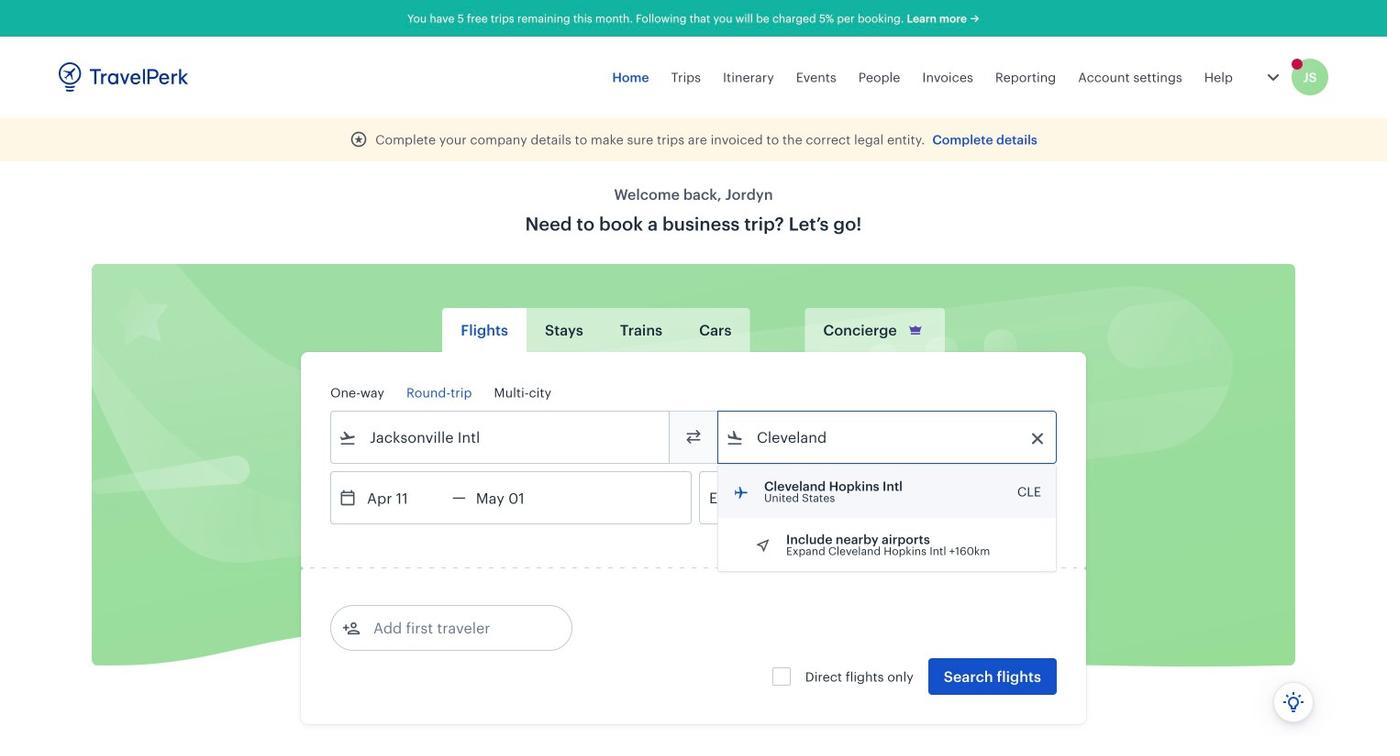 Task type: locate. For each thing, give the bounding box(es) containing it.
Add first traveler search field
[[361, 614, 552, 643]]

Return text field
[[466, 473, 561, 524]]



Task type: describe. For each thing, give the bounding box(es) containing it.
From search field
[[357, 423, 645, 452]]

Depart text field
[[357, 473, 452, 524]]

To search field
[[744, 423, 1032, 452]]



